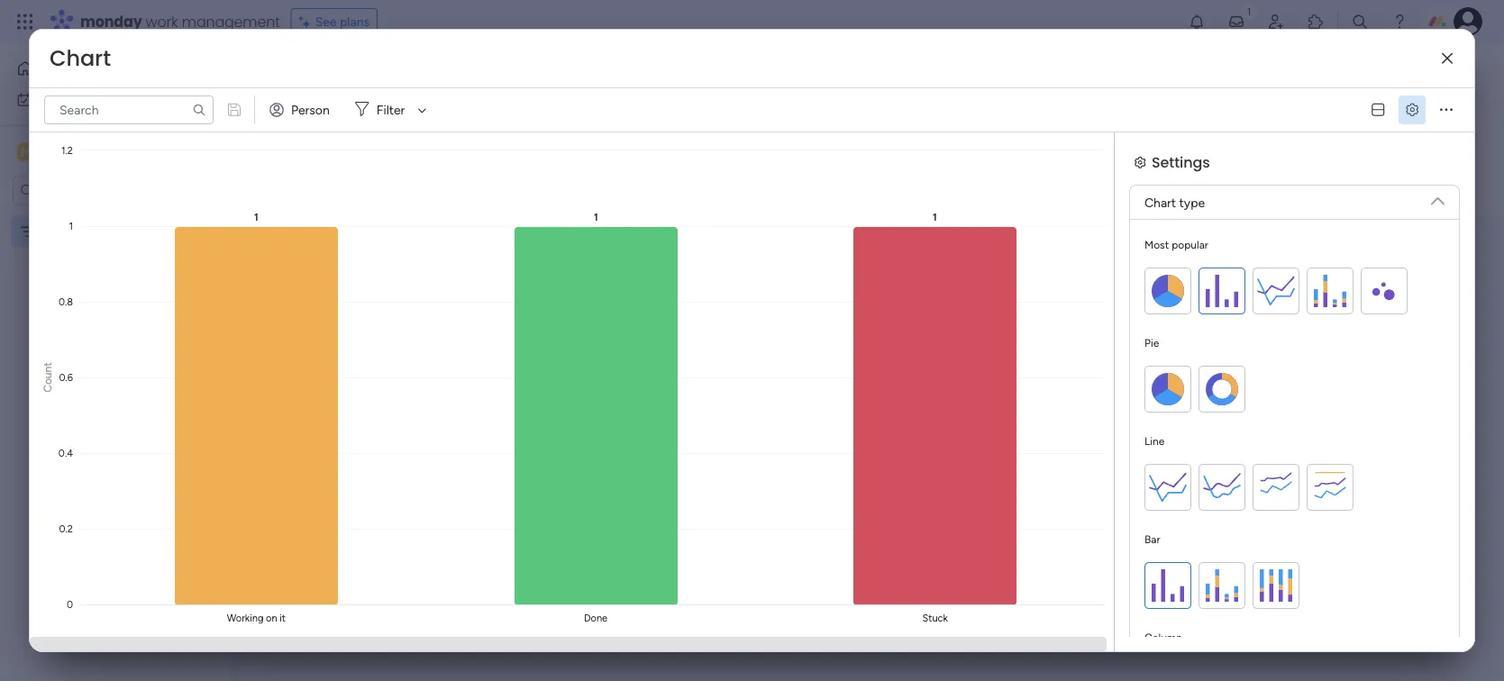 Task type: locate. For each thing, give the bounding box(es) containing it.
my first board down search in workspace field
[[42, 224, 121, 239]]

first up "person"
[[314, 59, 353, 89]]

search image
[[192, 103, 206, 117]]

first inside list box
[[63, 224, 85, 239]]

workspace image
[[17, 142, 35, 162]]

main
[[41, 143, 73, 160]]

Search in workspace field
[[38, 180, 151, 201]]

first down search in workspace field
[[63, 224, 85, 239]]

main workspace
[[41, 143, 148, 160]]

my work
[[40, 92, 88, 107]]

1 vertical spatial board
[[88, 224, 121, 239]]

1 horizontal spatial my first board
[[278, 59, 422, 89]]

work
[[146, 11, 178, 32], [60, 92, 88, 107]]

1 horizontal spatial board
[[358, 59, 422, 89]]

Filter dashboard by text search field
[[44, 96, 214, 124]]

new
[[280, 112, 307, 128]]

line
[[1145, 434, 1165, 447]]

select product image
[[16, 13, 34, 31]]

2 vertical spatial my
[[42, 224, 60, 239]]

1 horizontal spatial first
[[314, 59, 353, 89]]

column
[[1145, 631, 1182, 644]]

my first board
[[278, 59, 422, 89], [42, 224, 121, 239]]

home
[[41, 61, 76, 76]]

board
[[358, 59, 422, 89], [88, 224, 121, 239]]

see
[[315, 14, 337, 29]]

board up filter popup button
[[358, 59, 422, 89]]

dapulse dropdown down arrow image
[[1431, 187, 1445, 208]]

work for monday
[[146, 11, 178, 32]]

0 horizontal spatial chart
[[50, 43, 111, 73]]

1 vertical spatial first
[[63, 224, 85, 239]]

monday work management
[[80, 11, 280, 32]]

0 horizontal spatial board
[[88, 224, 121, 239]]

chart inside main content
[[297, 244, 343, 267]]

m
[[21, 144, 31, 160]]

my up person popup button
[[278, 59, 309, 89]]

0 vertical spatial first
[[314, 59, 353, 89]]

2 horizontal spatial chart
[[1145, 195, 1176, 210]]

board inside field
[[358, 59, 422, 89]]

My first board field
[[274, 59, 426, 89]]

1 vertical spatial my
[[40, 92, 57, 107]]

work down home
[[60, 92, 88, 107]]

my down search in workspace field
[[42, 224, 60, 239]]

0 vertical spatial work
[[146, 11, 178, 32]]

board down search in workspace field
[[88, 224, 121, 239]]

my inside my first board field
[[278, 59, 309, 89]]

work right monday
[[146, 11, 178, 32]]

work inside button
[[60, 92, 88, 107]]

Search field
[[533, 107, 587, 133]]

person
[[291, 102, 330, 118]]

option
[[0, 215, 230, 219]]

new project button
[[273, 106, 358, 135]]

0 horizontal spatial work
[[60, 92, 88, 107]]

1 vertical spatial work
[[60, 92, 88, 107]]

my down home
[[40, 92, 57, 107]]

my first board up project at the left of page
[[278, 59, 422, 89]]

0 vertical spatial my first board
[[278, 59, 422, 89]]

see plans
[[315, 14, 370, 29]]

new project
[[280, 112, 350, 128]]

1 horizontal spatial work
[[146, 11, 178, 32]]

0 vertical spatial my
[[278, 59, 309, 89]]

pie
[[1145, 336, 1159, 349]]

workspace
[[77, 143, 148, 160]]

workspace selection element
[[17, 141, 151, 164]]

1 vertical spatial my first board
[[42, 224, 121, 239]]

plans
[[340, 14, 370, 29]]

bar
[[1145, 533, 1160, 546]]

0 horizontal spatial first
[[63, 224, 85, 239]]

my inside "my work" button
[[40, 92, 57, 107]]

filter
[[377, 102, 405, 118]]

None search field
[[44, 96, 214, 124]]

1 vertical spatial chart
[[1145, 195, 1176, 210]]

monday
[[80, 11, 142, 32]]

0 vertical spatial board
[[358, 59, 422, 89]]

chart
[[50, 43, 111, 73], [1145, 195, 1176, 210], [297, 244, 343, 267]]

0 horizontal spatial my first board
[[42, 224, 121, 239]]

2 vertical spatial chart
[[297, 244, 343, 267]]

1 horizontal spatial chart
[[297, 244, 343, 267]]

1 image
[[1241, 1, 1257, 21]]

my
[[278, 59, 309, 89], [40, 92, 57, 107], [42, 224, 60, 239]]

my first board inside my first board list box
[[42, 224, 121, 239]]

first
[[314, 59, 353, 89], [63, 224, 85, 239]]



Task type: describe. For each thing, give the bounding box(es) containing it.
notifications image
[[1188, 13, 1206, 31]]

most popular
[[1145, 238, 1208, 251]]

most
[[1145, 238, 1169, 251]]

v2 split view image
[[1372, 103, 1384, 116]]

0 vertical spatial chart
[[50, 43, 111, 73]]

my first board inside my first board field
[[278, 59, 422, 89]]

type
[[1179, 195, 1205, 210]]

my inside my first board list box
[[42, 224, 60, 239]]

v2 settings line image
[[1406, 103, 1419, 116]]

popular
[[1172, 238, 1208, 251]]

work for my
[[60, 92, 88, 107]]

Chart field
[[45, 43, 115, 73]]

apps image
[[1307, 13, 1325, 31]]

inbox image
[[1228, 13, 1246, 31]]

help image
[[1391, 13, 1409, 31]]

arrow down image
[[411, 99, 433, 121]]

project
[[310, 112, 350, 128]]

dapulse x slim image
[[1442, 52, 1453, 65]]

board inside list box
[[88, 224, 121, 239]]

invite members image
[[1267, 13, 1285, 31]]

john smith image
[[1454, 7, 1483, 36]]

chart main content
[[239, 219, 1504, 681]]

my first board list box
[[0, 213, 230, 490]]

first inside field
[[314, 59, 353, 89]]

filter by anything image
[[744, 109, 766, 131]]

more dots image
[[1440, 103, 1453, 116]]

management
[[182, 11, 280, 32]]

person button
[[262, 96, 340, 124]]

search everything image
[[1351, 13, 1369, 31]]

chart type
[[1145, 195, 1205, 210]]

settings
[[1152, 152, 1210, 172]]

see plans button
[[291, 8, 378, 35]]

my work button
[[11, 85, 194, 114]]

filter button
[[348, 96, 433, 124]]

home button
[[11, 54, 194, 83]]



Task type: vqa. For each thing, say whether or not it's contained in the screenshot.
the first within My first board Field
yes



